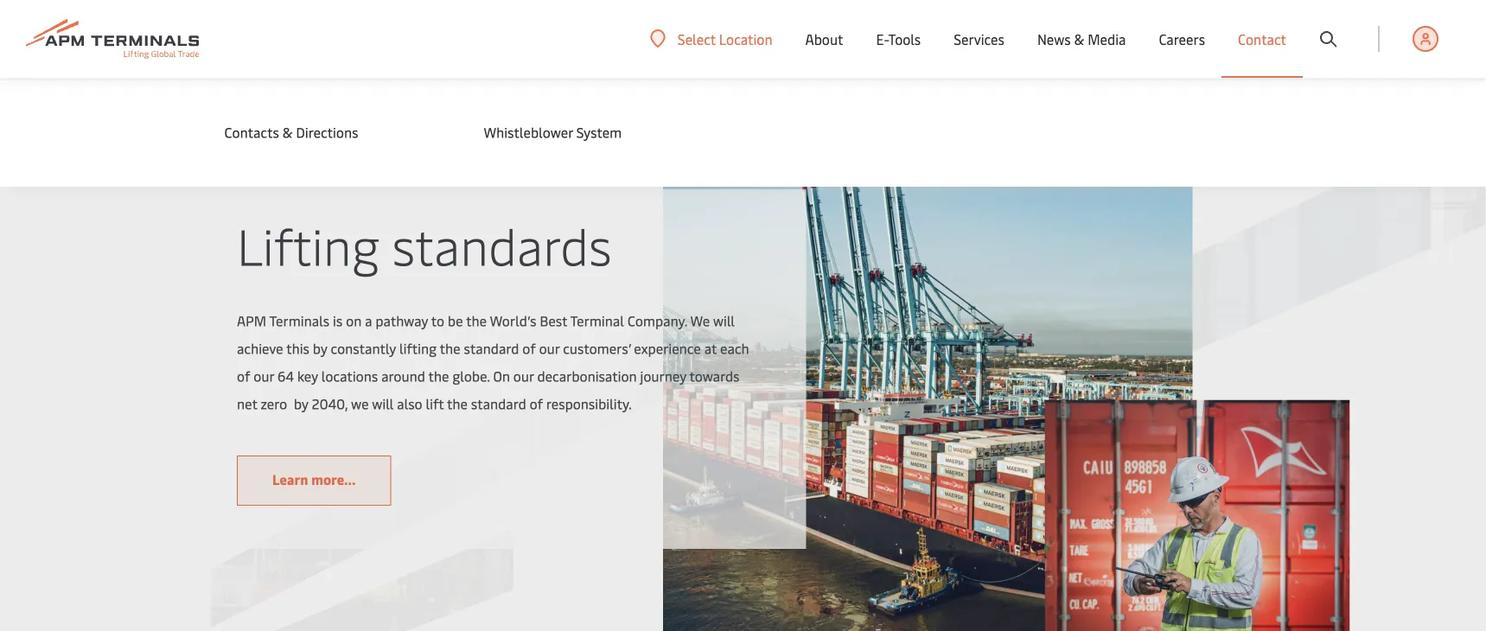 Task type: describe. For each thing, give the bounding box(es) containing it.
news & media
[[1038, 30, 1126, 48]]

0 horizontal spatial will
[[372, 394, 394, 413]]

the down be on the left of the page
[[440, 339, 461, 357]]

careers
[[1159, 30, 1205, 48]]

each
[[720, 339, 749, 357]]

1 horizontal spatial our
[[514, 367, 534, 385]]

system
[[576, 123, 622, 141]]

contacts & directions
[[224, 123, 358, 141]]

select location
[[678, 29, 773, 48]]

lifting
[[399, 339, 437, 357]]

apm
[[237, 311, 266, 330]]

2 vertical spatial of
[[530, 394, 543, 413]]

customers'
[[563, 339, 631, 357]]

company.
[[628, 311, 687, 330]]

the up lift
[[428, 367, 449, 385]]

directions
[[296, 123, 358, 141]]

0 horizontal spatial our
[[254, 367, 274, 385]]

around
[[381, 367, 425, 385]]

globe.
[[453, 367, 490, 385]]

e-tools
[[876, 30, 921, 48]]

whistleblower system
[[484, 123, 622, 141]]

towards
[[690, 367, 740, 385]]

at
[[705, 339, 717, 357]]

& for news
[[1074, 30, 1085, 48]]

key
[[297, 367, 318, 385]]

achieve
[[237, 339, 283, 357]]

a
[[365, 311, 372, 330]]

& for contacts
[[283, 123, 293, 141]]

contact button
[[1238, 0, 1287, 78]]

best
[[540, 311, 567, 330]]

terminal
[[570, 311, 624, 330]]

we
[[691, 311, 710, 330]]

to
[[431, 311, 445, 330]]

terminals
[[269, 311, 330, 330]]

standards
[[392, 210, 612, 278]]

contacts
[[224, 123, 279, 141]]

net
[[237, 394, 257, 413]]

pathway
[[376, 311, 428, 330]]

e-tools button
[[876, 0, 921, 78]]

select location button
[[650, 29, 773, 48]]

careers button
[[1159, 0, 1205, 78]]

we
[[351, 394, 369, 413]]

1 vertical spatial standard
[[471, 394, 526, 413]]

about
[[805, 30, 843, 48]]

about button
[[805, 0, 843, 78]]

journey
[[640, 367, 687, 385]]

the right be on the left of the page
[[466, 311, 487, 330]]

0 vertical spatial standard
[[464, 339, 519, 357]]

media
[[1088, 30, 1126, 48]]

1 vertical spatial of
[[237, 367, 250, 385]]

decarbonisation
[[537, 367, 637, 385]]



Task type: vqa. For each thing, say whether or not it's contained in the screenshot.
left &
yes



Task type: locate. For each thing, give the bounding box(es) containing it.
of left responsibility.
[[530, 394, 543, 413]]

& right contacts
[[283, 123, 293, 141]]

0 vertical spatial of
[[523, 339, 536, 357]]

apm terminals is on a pathway to be the world's best terminal company. we will achieve this by constantly lifting the standard of our customers' experience at each of our 64 key locations around the globe. on our decarbonisation journey towards net zero  by 2040, we will also lift the standard of responsibility.
[[237, 311, 749, 413]]

on
[[493, 367, 510, 385]]

1 horizontal spatial will
[[713, 311, 735, 330]]

lifting
[[237, 210, 380, 278]]

on
[[346, 311, 362, 330]]

constantly
[[331, 339, 396, 357]]

1 horizontal spatial &
[[1074, 30, 1085, 48]]

experience
[[634, 339, 701, 357]]

contact
[[1238, 30, 1287, 48]]

& right news on the right
[[1074, 30, 1085, 48]]

2 horizontal spatial our
[[539, 339, 560, 357]]

by
[[313, 339, 327, 357], [294, 394, 308, 413]]

&
[[1074, 30, 1085, 48], [283, 123, 293, 141]]

tools
[[889, 30, 921, 48]]

of down 'world's'
[[523, 339, 536, 357]]

location
[[719, 29, 773, 48]]

lifting standards
[[237, 210, 612, 278]]

our
[[539, 339, 560, 357], [254, 367, 274, 385], [514, 367, 534, 385]]

whistleblower system link
[[484, 123, 709, 142]]

whistleblower
[[484, 123, 573, 141]]

0 vertical spatial &
[[1074, 30, 1085, 48]]

0 vertical spatial by
[[313, 339, 327, 357]]

1 vertical spatial by
[[294, 394, 308, 413]]

lift
[[426, 394, 444, 413]]

of up the net
[[237, 367, 250, 385]]

our left '64'
[[254, 367, 274, 385]]

services button
[[954, 0, 1005, 78]]

is
[[333, 311, 343, 330]]

standard up on
[[464, 339, 519, 357]]

of
[[523, 339, 536, 357], [237, 367, 250, 385], [530, 394, 543, 413]]

by right this
[[313, 339, 327, 357]]

responsibility.
[[546, 394, 632, 413]]

be
[[448, 311, 463, 330]]

contacts & directions link
[[224, 123, 449, 142]]

0 vertical spatial will
[[713, 311, 735, 330]]

0 horizontal spatial by
[[294, 394, 308, 413]]

2040,
[[312, 394, 348, 413]]

& inside 'dropdown button'
[[1074, 30, 1085, 48]]

news
[[1038, 30, 1071, 48]]

this
[[286, 339, 310, 357]]

services
[[954, 30, 1005, 48]]

0 horizontal spatial &
[[283, 123, 293, 141]]

e-
[[876, 30, 889, 48]]

1 vertical spatial will
[[372, 394, 394, 413]]

by down key
[[294, 394, 308, 413]]

1 vertical spatial &
[[283, 123, 293, 141]]

standard
[[464, 339, 519, 357], [471, 394, 526, 413]]

the
[[466, 311, 487, 330], [440, 339, 461, 357], [428, 367, 449, 385], [447, 394, 468, 413]]

will
[[713, 311, 735, 330], [372, 394, 394, 413]]

news & media button
[[1038, 0, 1126, 78]]

64
[[278, 367, 294, 385]]

locations
[[322, 367, 378, 385]]

standard down on
[[471, 394, 526, 413]]

world's
[[490, 311, 537, 330]]

select
[[678, 29, 716, 48]]

our right on
[[514, 367, 534, 385]]

1 horizontal spatial by
[[313, 339, 327, 357]]

also
[[397, 394, 423, 413]]

the right lift
[[447, 394, 468, 413]]

our down best
[[539, 339, 560, 357]]



